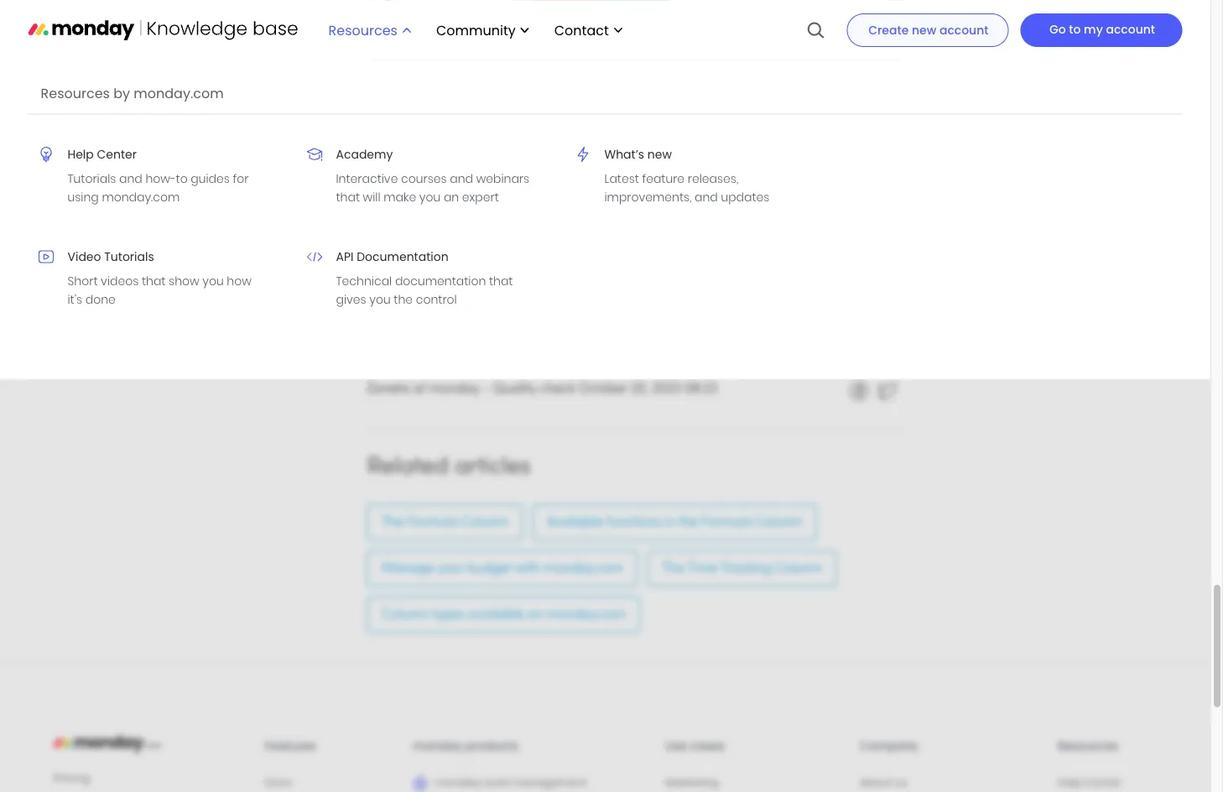 Task type: locate. For each thing, give the bounding box(es) containing it.
team
[[671, 312, 703, 324]]

and inside help center tutorials and how-to guides for using monday.com
[[119, 171, 142, 187]]

types
[[432, 608, 465, 621]]

0 vertical spatial center
[[97, 146, 137, 163]]

please
[[527, 312, 568, 324]]

etc.,
[[507, 140, 531, 153]]

0 horizontal spatial resources
[[41, 84, 110, 102]]

1 horizontal spatial resources
[[329, 20, 398, 39]]

check
[[534, 140, 569, 153], [540, 383, 575, 395]]

out inside to see how you can manage a budget on monday.com using the numbers column! if you are looking for more complex calculations, such as multiplication, division, etc., check out the possibilities of our formula column
[[572, 140, 592, 153]]

help for help center tutorials and how-to guides for using monday.com
[[68, 146, 94, 163]]

formula down calculations,
[[729, 140, 779, 153]]

documentation
[[395, 273, 486, 289]]

0 horizontal spatial how
[[227, 273, 252, 289]]

1 vertical spatial monday
[[413, 738, 463, 754]]

0 horizontal spatial if
[[367, 312, 375, 324]]

1 vertical spatial budget
[[468, 562, 512, 575]]

column inside the time tracking column link
[[775, 562, 822, 575]]

2 horizontal spatial and
[[695, 189, 718, 206]]

budget up the 'complex'
[[653, 93, 697, 106]]

resources inside main submenu 'element'
[[41, 84, 110, 102]]

on
[[700, 93, 716, 106], [528, 608, 543, 621]]

marketing
[[666, 775, 719, 790]]

check right quality
[[540, 383, 575, 395]]

you inside video tutorials short videos that show you how it's done
[[203, 273, 224, 289]]

to inside go to my account link
[[1070, 21, 1081, 37]]

a
[[641, 93, 650, 106]]

to right "go"
[[1070, 21, 1081, 37]]

you down the technical
[[370, 292, 391, 308]]

using up as
[[802, 93, 835, 106]]

0 vertical spatial how
[[505, 93, 531, 106]]

out down the looking
[[572, 140, 592, 153]]

monday right footer wm logo
[[435, 775, 481, 790]]

1 vertical spatial our
[[648, 312, 668, 324]]

that left will at left top
[[336, 189, 360, 206]]

new right create at the top
[[912, 22, 937, 38]]

if inside to see how you can manage a budget on monday.com using the numbers column! if you are looking for more complex calculations, such as multiplication, division, etc., check out the possibilities of our formula column
[[476, 117, 484, 130]]

technical
[[336, 273, 392, 289]]

an
[[444, 189, 459, 206]]

control
[[416, 292, 457, 308]]

and inside what's new latest feature releases, improvements, and updates
[[695, 189, 718, 206]]

0 horizontal spatial on
[[528, 608, 543, 621]]

list
[[0, 0, 1211, 792]]

for
[[584, 117, 601, 130], [233, 171, 249, 187]]

to left team
[[632, 312, 644, 324]]

0 horizontal spatial out
[[572, 140, 592, 153]]

0 vertical spatial the
[[381, 516, 404, 529]]

academy interactive courses and webinars that will make you an expert
[[336, 146, 530, 206]]

0 horizontal spatial and
[[119, 171, 142, 187]]

for inside to see how you can manage a budget on monday.com using the numbers column! if you are looking for more complex calculations, such as multiplication, division, etc., check out the possibilities of our formula column
[[584, 117, 601, 130]]

1 vertical spatial new
[[648, 146, 672, 163]]

column left types
[[381, 608, 429, 621]]

using up video at the top left of the page
[[68, 189, 99, 206]]

on up calculations,
[[700, 93, 716, 106]]

center inside help center tutorials and how-to guides for using monday.com
[[97, 146, 137, 163]]

0 horizontal spatial account
[[940, 22, 989, 38]]

zaneta at monday                          - quality check october 20, 2023 08:23
[[367, 383, 718, 395]]

manage
[[381, 562, 434, 575]]

formula inside to see how you can manage a budget on monday.com using the numbers column! if you are looking for more complex calculations, such as multiplication, division, etc., check out the possibilities of our formula column
[[729, 140, 779, 153]]

0 vertical spatial out
[[572, 140, 592, 153]]

how up the are
[[505, 93, 531, 106]]

short
[[68, 273, 98, 289]]

new inside what's new latest feature releases, improvements, and updates
[[648, 146, 672, 163]]

you right show at left top
[[203, 273, 224, 289]]

the for the time tracking column
[[662, 562, 685, 575]]

help center
[[1059, 775, 1122, 790]]

0 horizontal spatial help
[[68, 146, 94, 163]]

help inside help center tutorials and how-to guides for using monday.com
[[68, 146, 94, 163]]

to left guides
[[176, 171, 188, 187]]

for left more
[[584, 117, 601, 130]]

0 horizontal spatial for
[[233, 171, 249, 187]]

videos
[[101, 273, 139, 289]]

1 horizontal spatial how
[[505, 93, 531, 106]]

october
[[578, 383, 628, 395]]

you inside the api documentation technical documentation that gives you the control
[[370, 292, 391, 308]]

2 horizontal spatial resources
[[1059, 738, 1119, 754]]

manage your budget with monday.com link
[[367, 550, 638, 587]]

column right tracking
[[775, 562, 822, 575]]

the formula column
[[381, 516, 509, 529]]

0 horizontal spatial using
[[68, 189, 99, 206]]

20,
[[631, 383, 649, 395]]

0 vertical spatial resources
[[329, 20, 398, 39]]

0 vertical spatial on
[[700, 93, 716, 106]]

to
[[1070, 21, 1081, 37], [465, 93, 477, 106], [176, 171, 188, 187], [632, 312, 644, 324]]

and inside academy interactive courses and webinars that will make you an expert
[[450, 171, 473, 187]]

account right my
[[1107, 21, 1156, 37]]

1 horizontal spatial for
[[584, 117, 601, 130]]

resources
[[329, 20, 398, 39], [41, 84, 110, 102], [1059, 738, 1119, 754]]

and left how- at the left top of page
[[119, 171, 142, 187]]

right
[[707, 312, 734, 324]]

api
[[336, 249, 354, 265]]

help
[[68, 146, 94, 163], [1059, 775, 1083, 790]]

that inside the api documentation technical documentation that gives you the control
[[489, 273, 513, 289]]

on inside to see how you can manage a budget on monday.com using the numbers column! if you are looking for more complex calculations, such as multiplication, division, etc., check out the possibilities of our formula column
[[700, 93, 716, 106]]

courses
[[401, 171, 447, 187]]

column types available on monday.com link
[[367, 597, 640, 633]]

video
[[68, 249, 101, 265]]

questions,
[[463, 312, 524, 324]]

monday up footer wm logo
[[413, 738, 463, 754]]

the up manage
[[381, 516, 404, 529]]

that left show at left top
[[142, 273, 166, 289]]

for right guides
[[233, 171, 249, 187]]

budget
[[653, 93, 697, 106], [468, 562, 512, 575]]

account
[[1107, 21, 1156, 37], [940, 22, 989, 38]]

you down "see"
[[487, 117, 509, 130]]

1 vertical spatial on
[[528, 608, 543, 621]]

0 vertical spatial new
[[912, 22, 937, 38]]

1 horizontal spatial center
[[1085, 775, 1122, 790]]

1 horizontal spatial if
[[476, 117, 484, 130]]

on right the available
[[528, 608, 543, 621]]

2 horizontal spatial that
[[489, 273, 513, 289]]

1 horizontal spatial out
[[609, 312, 629, 324]]

1 vertical spatial center
[[1085, 775, 1122, 790]]

available functions in the formula column link
[[533, 504, 817, 540]]

monday products
[[413, 738, 519, 754]]

1 vertical spatial the
[[662, 562, 685, 575]]

my
[[1085, 21, 1104, 37]]

1 horizontal spatial new
[[912, 22, 937, 38]]

us
[[895, 775, 908, 790]]

1 horizontal spatial on
[[700, 93, 716, 106]]

1 horizontal spatial that
[[336, 189, 360, 206]]

and down releases, at the top right
[[695, 189, 718, 206]]

1 horizontal spatial help
[[1059, 775, 1083, 790]]

column up manage your budget with monday.com
[[461, 516, 509, 529]]

account right create at the top
[[940, 22, 989, 38]]

you down courses
[[420, 189, 441, 206]]

tutorials inside help center tutorials and how-to guides for using monday.com
[[68, 171, 116, 187]]

1 vertical spatial how
[[227, 273, 252, 289]]

0 horizontal spatial the
[[381, 516, 404, 529]]

how right show at left top
[[227, 273, 252, 289]]

our right the of
[[705, 140, 725, 153]]

check down the looking
[[534, 140, 569, 153]]

0 vertical spatial if
[[476, 117, 484, 130]]

with
[[515, 562, 540, 575]]

0 vertical spatial our
[[705, 140, 725, 153]]

1 vertical spatial if
[[367, 312, 375, 324]]

monday logo image
[[54, 730, 161, 757]]

how
[[505, 93, 531, 106], [227, 273, 252, 289]]

tutorials left how- at the left top of page
[[68, 171, 116, 187]]

1 vertical spatial using
[[68, 189, 99, 206]]

how-
[[146, 171, 176, 187]]

monday for monday work management
[[435, 775, 481, 790]]

functions
[[607, 516, 661, 529]]

reach
[[571, 312, 606, 324]]

contact
[[555, 20, 609, 39]]

our left team
[[648, 312, 668, 324]]

about us link
[[860, 773, 1045, 791]]

search logo image
[[807, 0, 825, 60]]

out right reach
[[609, 312, 629, 324]]

to inside help center tutorials and how-to guides for using monday.com
[[176, 171, 188, 187]]

gives
[[336, 292, 367, 308]]

related articles
[[367, 456, 531, 479]]

out
[[572, 140, 592, 153], [609, 312, 629, 324]]

0 horizontal spatial center
[[97, 146, 137, 163]]

column
[[461, 516, 509, 529], [756, 516, 803, 529], [775, 562, 822, 575], [381, 608, 429, 621]]

community
[[436, 20, 516, 39]]

0 vertical spatial for
[[584, 117, 601, 130]]

using
[[802, 93, 835, 106], [68, 189, 99, 206]]

new up feature
[[648, 146, 672, 163]]

releases,
[[688, 171, 739, 187]]

pricing link
[[54, 769, 252, 787]]

budget left with in the left of the page
[[468, 562, 512, 575]]

and for courses
[[450, 171, 473, 187]]

1 horizontal spatial budget
[[653, 93, 697, 106]]

1 horizontal spatial and
[[450, 171, 473, 187]]

0 vertical spatial help
[[68, 146, 94, 163]]

and up an
[[450, 171, 473, 187]]

column up tracking
[[756, 516, 803, 529]]

1 horizontal spatial the
[[662, 562, 685, 575]]

1 horizontal spatial our
[[705, 140, 725, 153]]

about us
[[860, 775, 908, 790]]

monday for monday products
[[413, 738, 463, 754]]

that up questions,
[[489, 273, 513, 289]]

1 vertical spatial help
[[1059, 775, 1083, 790]]

0 vertical spatial budget
[[653, 93, 697, 106]]

monday left -
[[429, 383, 480, 395]]

available functions in the formula column
[[547, 516, 803, 529]]

to left "see"
[[465, 93, 477, 106]]

0 horizontal spatial our
[[648, 312, 668, 324]]

see
[[480, 93, 501, 106]]

footer wm logo image
[[413, 776, 428, 791]]

such
[[773, 117, 801, 130]]

0 vertical spatial check
[[534, 140, 569, 153]]

if down the technical
[[367, 312, 375, 324]]

center
[[97, 146, 137, 163], [1085, 775, 1122, 790]]

1 horizontal spatial using
[[802, 93, 835, 106]]

0 horizontal spatial new
[[648, 146, 672, 163]]

if
[[476, 117, 484, 130], [367, 312, 375, 324]]

tutorials up videos
[[104, 249, 154, 265]]

available
[[547, 516, 603, 529]]

0 horizontal spatial that
[[142, 273, 166, 289]]

if up "division,"
[[476, 117, 484, 130]]

0 vertical spatial using
[[802, 93, 835, 106]]

multiplication,
[[367, 140, 452, 153]]

monday.com inside to see how you can manage a budget on monday.com using the numbers column! if you are looking for more complex calculations, such as multiplication, division, etc., check out the possibilities of our formula column
[[719, 93, 799, 106]]

0 vertical spatial tutorials
[[68, 171, 116, 187]]

1 vertical spatial for
[[233, 171, 249, 187]]

using inside to see how you can manage a budget on monday.com using the numbers column! if you are looking for more complex calculations, such as multiplication, division, etc., check out the possibilities of our formula column
[[802, 93, 835, 106]]

our
[[705, 140, 725, 153], [648, 312, 668, 324]]

1 vertical spatial out
[[609, 312, 629, 324]]

updates
[[721, 189, 770, 206]]

that inside video tutorials short videos that show you how it's done
[[142, 273, 166, 289]]

monday
[[429, 383, 480, 395], [413, 738, 463, 754], [435, 775, 481, 790]]

1 vertical spatial resources
[[41, 84, 110, 102]]

the left 'time'
[[662, 562, 685, 575]]

and
[[119, 171, 142, 187], [450, 171, 473, 187], [695, 189, 718, 206]]

1 vertical spatial tutorials
[[104, 249, 154, 265]]

2 vertical spatial monday
[[435, 775, 481, 790]]

by
[[113, 84, 130, 102]]



Task type: describe. For each thing, give the bounding box(es) containing it.
you left have
[[378, 312, 400, 324]]

monday.com inside help center tutorials and how-to guides for using monday.com
[[102, 189, 180, 206]]

tracking
[[721, 562, 772, 575]]

monday.com inside "link"
[[547, 608, 626, 621]]

related
[[367, 456, 449, 479]]

api documentation technical documentation that gives you the control
[[336, 249, 513, 308]]

any
[[437, 312, 460, 324]]

how inside to see how you can manage a budget on monday.com using the numbers column! if you are looking for more complex calculations, such as multiplication, division, etc., check out the possibilities of our formula column
[[505, 93, 531, 106]]

have
[[404, 312, 434, 324]]

if you have any questions, please reach out to our team right
[[367, 312, 738, 324]]

use cases
[[666, 738, 725, 754]]

1 vertical spatial check
[[540, 383, 575, 395]]

contact link
[[546, 16, 631, 45]]

interactive
[[336, 171, 398, 187]]

in
[[665, 516, 675, 529]]

main element
[[0, 0, 1211, 792]]

docs link
[[265, 773, 400, 791]]

what's new latest feature releases, improvements, and updates
[[605, 146, 770, 206]]

our inside to see how you can manage a budget on monday.com using the numbers column! if you are looking for more complex calculations, such as multiplication, division, etc., check out the possibilities of our formula column
[[705, 140, 725, 153]]

community link
[[428, 16, 538, 45]]

available
[[468, 608, 524, 621]]

main submenu element
[[0, 60, 1211, 467]]

go
[[1050, 21, 1067, 37]]

docs
[[265, 775, 292, 790]]

about
[[860, 775, 893, 790]]

create new account
[[869, 22, 989, 38]]

looking
[[537, 117, 581, 130]]

articles
[[455, 456, 531, 479]]

complex
[[640, 117, 691, 130]]

company
[[860, 738, 919, 754]]

center for help center
[[1085, 775, 1122, 790]]

are
[[513, 117, 533, 130]]

2023
[[652, 383, 681, 395]]

1 horizontal spatial account
[[1107, 21, 1156, 37]]

time
[[688, 562, 718, 575]]

list containing resources
[[0, 0, 1211, 792]]

the for the formula column
[[381, 516, 404, 529]]

feature
[[643, 171, 685, 187]]

resources inside 'link'
[[329, 20, 398, 39]]

features
[[265, 738, 316, 754]]

create
[[869, 22, 909, 38]]

check inside to see how you can manage a budget on monday.com using the numbers column! if you are looking for more complex calculations, such as multiplication, division, etc., check out the possibilities of our formula column
[[534, 140, 569, 153]]

0 vertical spatial monday
[[429, 383, 480, 395]]

cases
[[690, 738, 725, 754]]

twitter link
[[876, 378, 941, 404]]

work
[[483, 775, 509, 790]]

create new account link
[[847, 13, 1009, 47]]

formula up the time tracking column on the bottom of page
[[702, 516, 752, 529]]

help center link
[[1059, 773, 1157, 791]]

that for video tutorials short videos that show you how it's done
[[142, 273, 166, 289]]

webinars
[[476, 171, 530, 187]]

08:23
[[685, 383, 718, 395]]

2 vertical spatial resources
[[1059, 738, 1119, 754]]

column
[[783, 140, 827, 153]]

that inside academy interactive courses and webinars that will make you an expert
[[336, 189, 360, 206]]

new for create
[[912, 22, 937, 38]]

it's
[[68, 292, 82, 308]]

division,
[[455, 140, 503, 153]]

and for tutorials
[[119, 171, 142, 187]]

pricing
[[54, 770, 90, 785]]

the time tracking column link
[[648, 550, 837, 587]]

of
[[690, 140, 702, 153]]

what's
[[605, 146, 645, 163]]

will
[[363, 189, 381, 206]]

budget inside to see how you can manage a budget on monday.com using the numbers column! if you are looking for more complex calculations, such as multiplication, division, etc., check out the possibilities of our formula column
[[653, 93, 697, 106]]

possibilities
[[618, 140, 686, 153]]

how inside video tutorials short videos that show you how it's done
[[227, 273, 252, 289]]

for inside help center tutorials and how-to guides for using monday.com
[[233, 171, 249, 187]]

using inside help center tutorials and how-to guides for using monday.com
[[68, 189, 99, 206]]

management
[[512, 775, 587, 790]]

image_3_1.png image
[[367, 0, 904, 75]]

-
[[483, 383, 490, 395]]

as
[[804, 117, 818, 130]]

manage
[[586, 93, 638, 106]]

use
[[666, 738, 687, 754]]

academy
[[336, 146, 393, 163]]

products
[[466, 738, 519, 754]]

marketing link
[[666, 773, 847, 791]]

zaneta
[[367, 383, 410, 395]]

make
[[384, 189, 416, 206]]

more
[[604, 117, 636, 130]]

column inside the formula column link
[[461, 516, 509, 529]]

the formula column link
[[367, 504, 523, 540]]

documentation
[[357, 249, 449, 265]]

go to my account
[[1050, 21, 1156, 37]]

column!
[[425, 117, 473, 130]]

that for api documentation technical documentation that gives you the control
[[489, 273, 513, 289]]

monday work management link
[[413, 773, 652, 791]]

center for help center tutorials and how-to guides for using monday.com
[[97, 146, 137, 163]]

0 horizontal spatial budget
[[468, 562, 512, 575]]

to inside to see how you can manage a budget on monday.com using the numbers column! if you are looking for more complex calculations, such as multiplication, division, etc., check out the possibilities of our formula column
[[465, 93, 477, 106]]

resources by monday.com
[[41, 84, 224, 102]]

quality
[[493, 383, 537, 395]]

go to my account link
[[1021, 13, 1183, 47]]

tutorials inside video tutorials short videos that show you how it's done
[[104, 249, 154, 265]]

help center tutorials and how-to guides for using monday.com
[[68, 146, 249, 206]]

on inside "link"
[[528, 608, 543, 621]]

you left 'can'
[[534, 93, 556, 106]]

manage your budget with monday.com
[[381, 562, 623, 575]]

guides
[[191, 171, 230, 187]]

numbers
[[367, 117, 421, 130]]

column inside the column types available on monday.com "link"
[[381, 608, 429, 621]]

at
[[413, 383, 426, 395]]

can
[[560, 93, 582, 106]]

show
[[169, 273, 199, 289]]

resources link
[[320, 16, 420, 45]]

improvements,
[[605, 189, 692, 206]]

the inside the api documentation technical documentation that gives you the control
[[394, 292, 413, 308]]

video tutorials short videos that show you how it's done
[[68, 249, 252, 308]]

calculations,
[[695, 117, 769, 130]]

new for what's
[[648, 146, 672, 163]]

expert
[[462, 189, 499, 206]]

to see how you can manage a budget on monday.com using the numbers column! if you are looking for more complex calculations, such as multiplication, division, etc., check out the possibilities of our formula column
[[367, 93, 857, 153]]

monday.com logo image
[[28, 12, 298, 47]]

column inside available functions in the formula column link
[[756, 516, 803, 529]]

twitter
[[901, 391, 941, 403]]

you inside academy interactive courses and webinars that will make you an expert
[[420, 189, 441, 206]]

formula up the your
[[408, 516, 458, 529]]

done
[[85, 292, 116, 308]]

help for help center
[[1059, 775, 1083, 790]]



Task type: vqa. For each thing, say whether or not it's contained in the screenshot.
it's
yes



